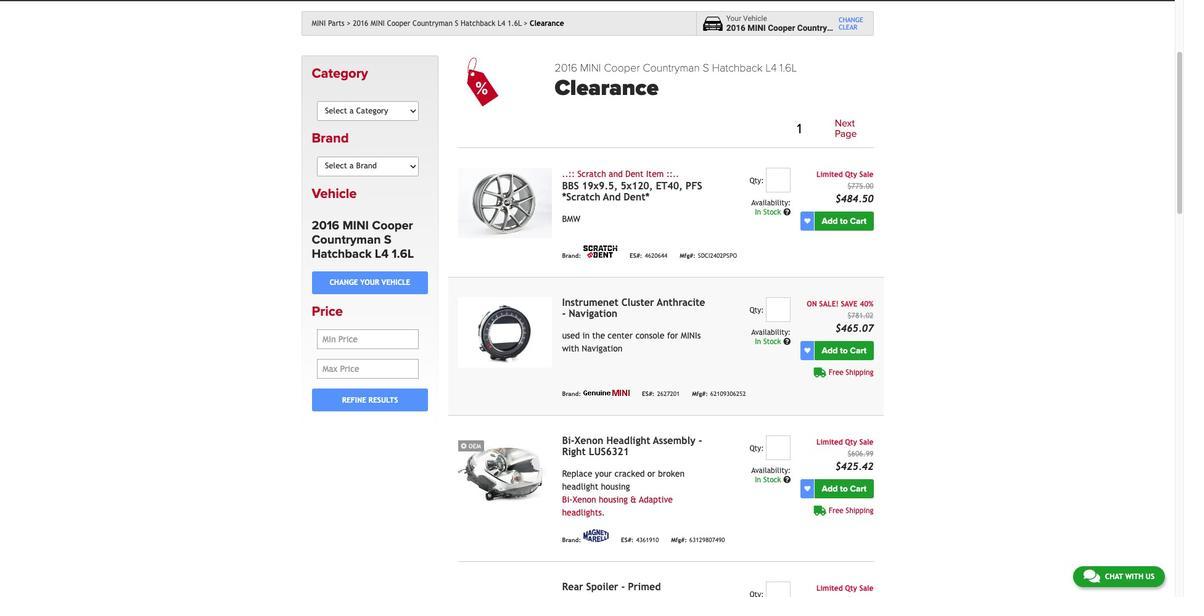 Task type: vqa. For each thing, say whether or not it's contained in the screenshot.
$9.99 corresponding to BFI Shift Paddle Logo Coin Set - Blue
no



Task type: locate. For each thing, give the bounding box(es) containing it.
$425.42
[[835, 461, 874, 472]]

bi- inside bi-xenon headlight assembly - right lus6321
[[562, 435, 575, 446]]

2 cart from the top
[[850, 345, 867, 356]]

cart for $465.07
[[850, 345, 867, 356]]

3 brand: from the top
[[562, 536, 581, 543]]

3 in from the top
[[755, 475, 761, 484]]

1 vertical spatial 2016 mini cooper countryman s hatchback l4 1.6l
[[312, 218, 414, 261]]

3 add to cart from the top
[[822, 483, 867, 494]]

1 vertical spatial -
[[699, 435, 702, 446]]

0 vertical spatial navigation
[[569, 308, 618, 319]]

parts
[[328, 19, 345, 28]]

add for $484.50
[[822, 216, 838, 226]]

2 free from the top
[[829, 506, 844, 515]]

with down the used in the left bottom of the page
[[562, 343, 579, 353]]

0 vertical spatial in
[[755, 208, 761, 216]]

hatchback inside your vehicle 2016 mini cooper countryman s hatchback l4 1.6l
[[853, 23, 893, 33]]

sale
[[860, 170, 874, 179], [860, 438, 874, 446], [860, 584, 874, 593]]

1 free shipping from the top
[[829, 368, 874, 377]]

1 vertical spatial add to wish list image
[[804, 347, 811, 354]]

paginated product list navigation navigation
[[555, 116, 874, 142]]

clearance inside 2016 mini cooper countryman s hatchback l4 1.6l clearance
[[555, 75, 659, 101]]

1 vertical spatial in
[[755, 337, 761, 346]]

0 vertical spatial limited
[[817, 170, 843, 179]]

free shipping down "$425.42"
[[829, 506, 874, 515]]

2 horizontal spatial vehicle
[[743, 14, 767, 23]]

3 availability: from the top
[[751, 466, 791, 475]]

1 vertical spatial sale
[[860, 438, 874, 446]]

0 vertical spatial stock
[[763, 208, 781, 216]]

minis
[[681, 331, 701, 340]]

item
[[646, 169, 664, 179]]

2 brand: from the top
[[562, 390, 581, 397]]

free
[[829, 368, 844, 377], [829, 506, 844, 515]]

countryman inside your vehicle 2016 mini cooper countryman s hatchback l4 1.6l
[[797, 23, 844, 33]]

2 vertical spatial qty:
[[750, 444, 764, 453]]

bi- up replace
[[562, 435, 575, 446]]

chat
[[1105, 572, 1123, 581]]

limited inside limited qty sale $606.99 $425.42
[[817, 438, 843, 446]]

bi- down headlight
[[562, 495, 573, 504]]

your for replace
[[595, 469, 612, 479]]

2 vertical spatial add
[[822, 483, 838, 494]]

mfg#: left 63129807490
[[671, 536, 687, 543]]

3 add from the top
[[822, 483, 838, 494]]

1 stock from the top
[[763, 208, 781, 216]]

sale inside limited qty sale $775.00 $484.50
[[860, 170, 874, 179]]

hatchback inside 2016 mini cooper countryman s hatchback l4 1.6l clearance
[[712, 61, 763, 75]]

add to cart down $484.50 on the right of page
[[822, 216, 867, 226]]

0 vertical spatial qty:
[[750, 176, 764, 185]]

xenon inside replace your cracked or broken headlight housing bi-xenon housing & adaptive headlights.
[[573, 495, 596, 504]]

2 qty from the top
[[845, 438, 857, 446]]

with inside used in the center console for minis with navigation
[[562, 343, 579, 353]]

1 add to cart button from the top
[[815, 211, 874, 231]]

1 vertical spatial availability:
[[751, 328, 791, 337]]

headlight
[[562, 482, 598, 492]]

your
[[360, 278, 379, 287], [595, 469, 612, 479]]

add to cart down "$425.42"
[[822, 483, 867, 494]]

your down lus6321
[[595, 469, 612, 479]]

None number field
[[766, 168, 791, 192], [766, 297, 791, 322], [766, 435, 791, 460], [766, 582, 791, 597], [766, 168, 791, 192], [766, 297, 791, 322], [766, 435, 791, 460], [766, 582, 791, 597]]

2 vertical spatial es#:
[[621, 536, 634, 543]]

1 vertical spatial add to cart
[[822, 345, 867, 356]]

1 free from the top
[[829, 368, 844, 377]]

2 vertical spatial cart
[[850, 483, 867, 494]]

xenon up replace
[[575, 435, 603, 446]]

free for $425.42
[[829, 506, 844, 515]]

adaptive
[[639, 495, 673, 504]]

to down $484.50 on the right of page
[[840, 216, 848, 226]]

mini inside your vehicle 2016 mini cooper countryman s hatchback l4 1.6l
[[748, 23, 766, 33]]

sale inside limited qty sale $606.99 $425.42
[[860, 438, 874, 446]]

es#2627201 - 62109306252 - instrumenet cluster anthracite - navigation  - used in the center console for minis with navigation - genuine mini - mini image
[[459, 297, 552, 368]]

1 vertical spatial add to cart button
[[815, 341, 874, 360]]

1 cart from the top
[[850, 216, 867, 226]]

sale!
[[819, 300, 839, 308]]

2 vertical spatial qty
[[845, 584, 857, 593]]

add to cart button down $484.50 on the right of page
[[815, 211, 874, 231]]

0 vertical spatial with
[[562, 343, 579, 353]]

0 vertical spatial xenon
[[575, 435, 603, 446]]

2 bi- from the top
[[562, 495, 573, 504]]

2 sale from the top
[[860, 438, 874, 446]]

2 vertical spatial limited
[[817, 584, 843, 593]]

1 vertical spatial xenon
[[573, 495, 596, 504]]

1 shipping from the top
[[846, 368, 874, 377]]

1 vertical spatial to
[[840, 345, 848, 356]]

1 vertical spatial change
[[330, 278, 358, 287]]

s inside your vehicle 2016 mini cooper countryman s hatchback l4 1.6l
[[846, 23, 851, 33]]

stock for $465.07
[[763, 337, 781, 346]]

2 vertical spatial stock
[[763, 475, 781, 484]]

hatchback
[[461, 19, 496, 28], [853, 23, 893, 33], [712, 61, 763, 75], [312, 247, 372, 261]]

0 vertical spatial cart
[[850, 216, 867, 226]]

2 add to cart button from the top
[[815, 341, 874, 360]]

1 in stock from the top
[[755, 208, 783, 216]]

limited for $425.42
[[817, 438, 843, 446]]

0 vertical spatial question circle image
[[783, 208, 791, 216]]

1 vertical spatial vehicle
[[312, 185, 357, 201]]

0 horizontal spatial with
[[562, 343, 579, 353]]

2 question circle image from the top
[[783, 338, 791, 345]]

2016
[[353, 19, 368, 28], [726, 23, 746, 33], [555, 61, 577, 75], [312, 218, 339, 233]]

0 vertical spatial shipping
[[846, 368, 874, 377]]

1 add to cart from the top
[[822, 216, 867, 226]]

add down $484.50 on the right of page
[[822, 216, 838, 226]]

es#: left 2627201
[[642, 390, 655, 397]]

bi-
[[562, 435, 575, 446], [562, 495, 573, 504]]

1 vertical spatial your
[[595, 469, 612, 479]]

in for $465.07
[[755, 337, 761, 346]]

0 vertical spatial to
[[840, 216, 848, 226]]

2 vertical spatial in stock
[[755, 475, 783, 484]]

qty inside limited qty sale $606.99 $425.42
[[845, 438, 857, 446]]

2 add to wish list image from the top
[[804, 347, 811, 354]]

2 free shipping from the top
[[829, 506, 874, 515]]

add to cart button
[[815, 211, 874, 231], [815, 341, 874, 360], [815, 479, 874, 498]]

es#2578760 - 51629811626 - rear spoiler - primed  - standard spoiler on the countryman s/sx(all4)/jcw - genuine mini - mini image
[[459, 582, 552, 597]]

1 horizontal spatial your
[[595, 469, 612, 479]]

1 question circle image from the top
[[783, 208, 791, 216]]

shipping down "$425.42"
[[846, 506, 874, 515]]

1 bi- from the top
[[562, 435, 575, 446]]

bi- inside replace your cracked or broken headlight housing bi-xenon housing & adaptive headlights.
[[562, 495, 573, 504]]

sale for $484.50
[[860, 170, 874, 179]]

1 vertical spatial free
[[829, 506, 844, 515]]

40%
[[860, 300, 874, 308]]

to down $465.07
[[840, 345, 848, 356]]

1 vertical spatial housing
[[599, 495, 628, 504]]

free shipping down $465.07
[[829, 368, 874, 377]]

0 vertical spatial qty
[[845, 170, 857, 179]]

free shipping for $465.07
[[829, 368, 874, 377]]

add to cart button down "$425.42"
[[815, 479, 874, 498]]

qty: for $425.42
[[750, 444, 764, 453]]

1 vertical spatial add
[[822, 345, 838, 356]]

0 vertical spatial your
[[360, 278, 379, 287]]

brand: for bi-
[[562, 536, 581, 543]]

cooper inside your vehicle 2016 mini cooper countryman s hatchback l4 1.6l
[[768, 23, 795, 33]]

3 in stock from the top
[[755, 475, 783, 484]]

2016 mini cooper countryman s hatchback l4 1.6l link
[[353, 19, 528, 28]]

es#: for headlight
[[621, 536, 634, 543]]

limited for $484.50
[[817, 170, 843, 179]]

mini inside 2016 mini cooper countryman s hatchback l4 1.6l clearance
[[580, 61, 601, 75]]

l4 inside your vehicle 2016 mini cooper countryman s hatchback l4 1.6l
[[895, 23, 905, 33]]

1 vertical spatial es#:
[[642, 390, 655, 397]]

1 vertical spatial qty:
[[750, 306, 764, 314]]

question circle image for $484.50
[[783, 208, 791, 216]]

1 sale from the top
[[860, 170, 874, 179]]

lus6321
[[589, 446, 629, 458]]

1 vertical spatial free shipping
[[829, 506, 874, 515]]

3 add to wish list image from the top
[[804, 486, 811, 492]]

0 vertical spatial add to cart
[[822, 216, 867, 226]]

brand: left genuine mini - corporate logo
[[562, 390, 581, 397]]

cart down $465.07
[[850, 345, 867, 356]]

0 vertical spatial add to wish list image
[[804, 218, 811, 224]]

add to cart button down $465.07
[[815, 341, 874, 360]]

qty:
[[750, 176, 764, 185], [750, 306, 764, 314], [750, 444, 764, 453]]

chat with us
[[1105, 572, 1155, 581]]

0 vertical spatial free
[[829, 368, 844, 377]]

stock for $425.42
[[763, 475, 781, 484]]

0 vertical spatial availability:
[[751, 199, 791, 207]]

3 to from the top
[[840, 483, 848, 494]]

free down "$425.42"
[[829, 506, 844, 515]]

cluster
[[622, 297, 654, 308]]

l4
[[498, 19, 505, 28], [895, 23, 905, 33], [766, 61, 777, 75], [375, 247, 389, 261]]

brand: left magneti marelli - corporate logo
[[562, 536, 581, 543]]

1 vertical spatial qty
[[845, 438, 857, 446]]

1 qty from the top
[[845, 170, 857, 179]]

clear link
[[839, 23, 863, 31]]

your inside replace your cracked or broken headlight housing bi-xenon housing & adaptive headlights.
[[595, 469, 612, 479]]

navigation down the
[[582, 343, 623, 353]]

2 qty: from the top
[[750, 306, 764, 314]]

63129807490
[[689, 536, 725, 543]]

- up the used in the left bottom of the page
[[562, 308, 566, 319]]

housing left &
[[599, 495, 628, 504]]

your up min price 'number field'
[[360, 278, 379, 287]]

3 qty: from the top
[[750, 444, 764, 453]]

es#: left 4620644
[[630, 252, 642, 259]]

add to wish list image for $465.07
[[804, 347, 811, 354]]

mfg#:
[[680, 252, 696, 259], [692, 390, 708, 397], [671, 536, 687, 543]]

2 limited from the top
[[817, 438, 843, 446]]

3 qty from the top
[[845, 584, 857, 593]]

1 horizontal spatial change
[[839, 16, 863, 23]]

in stock
[[755, 208, 783, 216], [755, 337, 783, 346], [755, 475, 783, 484]]

es#: left 4361910
[[621, 536, 634, 543]]

1 vertical spatial mfg#:
[[692, 390, 708, 397]]

mfg#: left sdci2402pspo
[[680, 252, 696, 259]]

2 vertical spatial add to cart
[[822, 483, 867, 494]]

next
[[835, 117, 855, 129]]

shipping down $465.07
[[846, 368, 874, 377]]

$484.50
[[835, 193, 874, 205]]

1 vertical spatial in stock
[[755, 337, 783, 346]]

right
[[562, 446, 586, 458]]

countryman inside 2016 mini cooper countryman s hatchback l4 1.6l clearance
[[643, 61, 700, 75]]

limited qty sale $775.00 $484.50
[[817, 170, 874, 205]]

2 in from the top
[[755, 337, 761, 346]]

housing down cracked
[[601, 482, 630, 492]]

2 to from the top
[[840, 345, 848, 356]]

to for $425.42
[[840, 483, 848, 494]]

add to cart button for $425.42
[[815, 479, 874, 498]]

1 to from the top
[[840, 216, 848, 226]]

add to cart for $484.50
[[822, 216, 867, 226]]

to down "$425.42"
[[840, 483, 848, 494]]

0 vertical spatial mfg#:
[[680, 252, 696, 259]]

1.6l
[[508, 19, 522, 28], [907, 23, 924, 33], [780, 61, 797, 75], [392, 247, 414, 261]]

es#: for anthracite
[[642, 390, 655, 397]]

cooper
[[387, 19, 410, 28], [768, 23, 795, 33], [604, 61, 640, 75], [372, 218, 413, 233]]

1 vertical spatial question circle image
[[783, 338, 791, 345]]

change for your
[[330, 278, 358, 287]]

2 availability: from the top
[[751, 328, 791, 337]]

your for change
[[360, 278, 379, 287]]

qty inside limited qty sale $775.00 $484.50
[[845, 170, 857, 179]]

s
[[455, 19, 458, 28], [846, 23, 851, 33], [703, 61, 709, 75], [384, 232, 391, 247]]

Max Price number field
[[317, 359, 419, 379]]

2 vertical spatial in
[[755, 475, 761, 484]]

add to wish list image
[[804, 218, 811, 224], [804, 347, 811, 354], [804, 486, 811, 492]]

cart
[[850, 216, 867, 226], [850, 345, 867, 356], [850, 483, 867, 494]]

0 horizontal spatial vehicle
[[312, 185, 357, 201]]

availability:
[[751, 199, 791, 207], [751, 328, 791, 337], [751, 466, 791, 475]]

add to wish list image for $484.50
[[804, 218, 811, 224]]

clearance
[[530, 19, 564, 28], [555, 75, 659, 101]]

limited qty sale
[[817, 584, 874, 593]]

1 vertical spatial clearance
[[555, 75, 659, 101]]

add for $425.42
[[822, 483, 838, 494]]

add to wish list image for $425.42
[[804, 486, 811, 492]]

0 horizontal spatial change
[[330, 278, 358, 287]]

limited inside limited qty sale $775.00 $484.50
[[817, 170, 843, 179]]

0 vertical spatial brand:
[[562, 252, 581, 259]]

0 vertical spatial vehicle
[[743, 14, 767, 23]]

1 vertical spatial cart
[[850, 345, 867, 356]]

0 vertical spatial free shipping
[[829, 368, 874, 377]]

replace
[[562, 469, 592, 479]]

2 vertical spatial to
[[840, 483, 848, 494]]

0 vertical spatial housing
[[601, 482, 630, 492]]

1 vertical spatial navigation
[[582, 343, 623, 353]]

2 vertical spatial add to cart button
[[815, 479, 874, 498]]

navigation
[[569, 308, 618, 319], [582, 343, 623, 353]]

1 vertical spatial brand:
[[562, 390, 581, 397]]

1 vertical spatial limited
[[817, 438, 843, 446]]

refine results link
[[312, 389, 428, 412]]

hatchback inside 2016 mini cooper countryman s hatchback l4 1.6l
[[312, 247, 372, 261]]

brand: left the scratch & dent - corporate logo
[[562, 252, 581, 259]]

3 stock from the top
[[763, 475, 781, 484]]

0 vertical spatial in stock
[[755, 208, 783, 216]]

navigation up the
[[569, 308, 618, 319]]

add to cart for $425.42
[[822, 483, 867, 494]]

to
[[840, 216, 848, 226], [840, 345, 848, 356], [840, 483, 848, 494]]

3 cart from the top
[[850, 483, 867, 494]]

add down "$425.42"
[[822, 483, 838, 494]]

- right assembly
[[699, 435, 702, 446]]

stock
[[763, 208, 781, 216], [763, 337, 781, 346], [763, 475, 781, 484]]

3 add to cart button from the top
[[815, 479, 874, 498]]

es#4620644 - sdci2402pspo - bbs 19x9.5, 5x120, et40, pfs *scratch and dent* - bmw - scratch & dent - bmw mini image
[[459, 168, 552, 238]]

mini
[[312, 19, 326, 28], [371, 19, 385, 28], [748, 23, 766, 33], [580, 61, 601, 75], [343, 218, 369, 233]]

2 horizontal spatial -
[[699, 435, 702, 446]]

1 vertical spatial stock
[[763, 337, 781, 346]]

qty
[[845, 170, 857, 179], [845, 438, 857, 446], [845, 584, 857, 593]]

0 horizontal spatial your
[[360, 278, 379, 287]]

0 vertical spatial add
[[822, 216, 838, 226]]

2 vertical spatial add to wish list image
[[804, 486, 811, 492]]

sale for $425.42
[[860, 438, 874, 446]]

1 in from the top
[[755, 208, 761, 216]]

2 vertical spatial vehicle
[[382, 278, 410, 287]]

0 vertical spatial -
[[562, 308, 566, 319]]

2 vertical spatial mfg#:
[[671, 536, 687, 543]]

2 vertical spatial brand:
[[562, 536, 581, 543]]

countryman
[[413, 19, 453, 28], [797, 23, 844, 33], [643, 61, 700, 75], [312, 232, 381, 247]]

xenon up headlights.
[[573, 495, 596, 504]]

bi-xenon headlight assembly - right lus6321
[[562, 435, 702, 458]]

2 shipping from the top
[[846, 506, 874, 515]]

1 link
[[790, 119, 809, 139]]

es#:
[[630, 252, 642, 259], [642, 390, 655, 397], [621, 536, 634, 543]]

2 in stock from the top
[[755, 337, 783, 346]]

add to cart down $465.07
[[822, 345, 867, 356]]

1 horizontal spatial with
[[1125, 572, 1144, 581]]

cart down $484.50 on the right of page
[[850, 216, 867, 226]]

0 vertical spatial sale
[[860, 170, 874, 179]]

limited
[[817, 170, 843, 179], [817, 438, 843, 446], [817, 584, 843, 593]]

2 vertical spatial availability:
[[751, 466, 791, 475]]

scratch and dent item bbs 19x9.5, 5x120, et40, pfs *scratch and dent*
[[562, 169, 702, 203]]

3 sale from the top
[[860, 584, 874, 593]]

brand: for instrumenet
[[562, 390, 581, 397]]

mfg#: left 62109306252
[[692, 390, 708, 397]]

0 vertical spatial add to cart button
[[815, 211, 874, 231]]

1 add to wish list image from the top
[[804, 218, 811, 224]]

genuine mini - corporate logo image
[[584, 390, 630, 396]]

2 vertical spatial sale
[[860, 584, 874, 593]]

question circle image
[[783, 208, 791, 216], [783, 338, 791, 345]]

0 vertical spatial bi-
[[562, 435, 575, 446]]

2 add to cart from the top
[[822, 345, 867, 356]]

1 qty: from the top
[[750, 176, 764, 185]]

0 vertical spatial change
[[839, 16, 863, 23]]

add down $465.07
[[822, 345, 838, 356]]

1 availability: from the top
[[751, 199, 791, 207]]

1 limited from the top
[[817, 170, 843, 179]]

availability: for $484.50
[[751, 199, 791, 207]]

1 vertical spatial bi-
[[562, 495, 573, 504]]

or
[[648, 469, 656, 479]]

cart down "$425.42"
[[850, 483, 867, 494]]

mini parts link
[[312, 19, 351, 28]]

0 horizontal spatial -
[[562, 308, 566, 319]]

1 horizontal spatial -
[[621, 581, 625, 593]]

mfg#: sdci2402pspo
[[680, 252, 737, 259]]

2 add from the top
[[822, 345, 838, 356]]

2 stock from the top
[[763, 337, 781, 346]]

with left us
[[1125, 572, 1144, 581]]

in stock for $425.42
[[755, 475, 783, 484]]

- right spoiler
[[621, 581, 625, 593]]

availability: for $465.07
[[751, 328, 791, 337]]

1 add from the top
[[822, 216, 838, 226]]

1 vertical spatial shipping
[[846, 506, 874, 515]]

free down $465.07
[[829, 368, 844, 377]]

2016 mini cooper countryman s hatchback l4 1.6l clearance
[[555, 61, 797, 101]]

add to cart button for $484.50
[[815, 211, 874, 231]]



Task type: describe. For each thing, give the bounding box(es) containing it.
for
[[667, 331, 678, 340]]

bbs
[[562, 180, 579, 192]]

instrumenet cluster anthracite - navigation
[[562, 297, 705, 319]]

*scratch
[[562, 191, 601, 203]]

1
[[797, 120, 802, 137]]

next page
[[835, 117, 857, 140]]

anthracite
[[657, 297, 705, 308]]

console
[[636, 331, 665, 340]]

Min Price number field
[[317, 329, 419, 349]]

$606.99
[[848, 450, 874, 458]]

4361910
[[636, 536, 659, 543]]

add to cart button for $465.07
[[815, 341, 874, 360]]

clear
[[839, 23, 858, 31]]

19x9.5,
[[582, 180, 618, 192]]

on
[[807, 300, 817, 308]]

your vehicle 2016 mini cooper countryman s hatchback l4 1.6l
[[726, 14, 924, 33]]

mfg#: 62109306252
[[692, 390, 746, 397]]

chat with us link
[[1073, 566, 1165, 587]]

the
[[592, 331, 605, 340]]

in for $425.42
[[755, 475, 761, 484]]

5x120,
[[621, 180, 653, 192]]

add for $465.07
[[822, 345, 838, 356]]

limited qty sale $606.99 $425.42
[[817, 438, 874, 472]]

your
[[726, 14, 741, 23]]

replace your cracked or broken headlight housing bi-xenon housing & adaptive headlights.
[[562, 469, 685, 517]]

save
[[841, 300, 858, 308]]

question circle image for $465.07
[[783, 338, 791, 345]]

add to cart for $465.07
[[822, 345, 867, 356]]

bmw
[[562, 214, 581, 224]]

0 vertical spatial 2016 mini cooper countryman s hatchback l4 1.6l
[[353, 19, 522, 28]]

page
[[835, 128, 857, 140]]

dent*
[[624, 191, 650, 203]]

0 vertical spatial clearance
[[530, 19, 564, 28]]

$775.00
[[848, 182, 874, 191]]

rear spoiler - primed link
[[562, 581, 661, 593]]

dent
[[625, 169, 644, 179]]

magneti marelli - corporate logo image
[[584, 529, 609, 542]]

cooper inside 2016 mini cooper countryman s hatchback l4 1.6l
[[372, 218, 413, 233]]

navigation inside used in the center console for minis with navigation
[[582, 343, 623, 353]]

1 brand: from the top
[[562, 252, 581, 259]]

mini parts
[[312, 19, 345, 28]]

change your vehicle link
[[312, 271, 428, 294]]

mfg#: for instrumenet cluster anthracite - navigation
[[692, 390, 708, 397]]

change clear
[[839, 16, 863, 31]]

rear
[[562, 581, 583, 593]]

change your vehicle
[[330, 278, 410, 287]]

1.6l inside your vehicle 2016 mini cooper countryman s hatchback l4 1.6l
[[907, 23, 924, 33]]

assembly
[[653, 435, 696, 446]]

4620644
[[645, 252, 667, 259]]

brand
[[312, 130, 349, 146]]

mfg#: for bi-xenon headlight assembly - right lus6321
[[671, 536, 687, 543]]

qty for $425.42
[[845, 438, 857, 446]]

used
[[562, 331, 580, 340]]

qty: for $484.50
[[750, 176, 764, 185]]

in stock for $484.50
[[755, 208, 783, 216]]

3 limited from the top
[[817, 584, 843, 593]]

free for $465.07
[[829, 368, 844, 377]]

scratch
[[577, 169, 606, 179]]

es#4361910 - 63129807490 - bi-xenon headlight assembly - right lus6321
 - replace your cracked or broken headlight housing - magneti marelli - mini image
[[459, 435, 552, 506]]

2016 inside 2016 mini cooper countryman s hatchback l4 1.6l clearance
[[555, 61, 577, 75]]

scratch & dent - corporate logo image
[[584, 245, 617, 258]]

2 vertical spatial -
[[621, 581, 625, 593]]

2627201
[[657, 390, 680, 397]]

1.6l inside 2016 mini cooper countryman s hatchback l4 1.6l
[[392, 247, 414, 261]]

in for $484.50
[[755, 208, 761, 216]]

us
[[1146, 572, 1155, 581]]

results
[[369, 396, 398, 404]]

bbs 19x9.5, 5x120, et40, pfs *scratch and dent* link
[[562, 180, 702, 203]]

refine
[[342, 396, 366, 404]]

cracked
[[615, 469, 645, 479]]

change for clear
[[839, 16, 863, 23]]

change link
[[839, 16, 863, 23]]

category
[[312, 65, 368, 81]]

xenon inside bi-xenon headlight assembly - right lus6321
[[575, 435, 603, 446]]

mfg#: 63129807490
[[671, 536, 725, 543]]

0 vertical spatial es#:
[[630, 252, 642, 259]]

used in the center console for minis with navigation
[[562, 331, 701, 353]]

cart for $484.50
[[850, 216, 867, 226]]

shipping for $425.42
[[846, 506, 874, 515]]

qty for $484.50
[[845, 170, 857, 179]]

center
[[608, 331, 633, 340]]

2016 inside your vehicle 2016 mini cooper countryman s hatchback l4 1.6l
[[726, 23, 746, 33]]

navigation inside instrumenet cluster anthracite - navigation
[[569, 308, 618, 319]]

cooper inside 2016 mini cooper countryman s hatchback l4 1.6l clearance
[[604, 61, 640, 75]]

spoiler
[[586, 581, 618, 593]]

shipping for $465.07
[[846, 368, 874, 377]]

refine results
[[342, 396, 398, 404]]

1 vertical spatial with
[[1125, 572, 1144, 581]]

pfs
[[686, 180, 702, 192]]

- inside instrumenet cluster anthracite - navigation
[[562, 308, 566, 319]]

broken
[[658, 469, 685, 479]]

in
[[583, 331, 590, 340]]

$465.07
[[835, 323, 874, 334]]

- inside bi-xenon headlight assembly - right lus6321
[[699, 435, 702, 446]]

sdci2402pspo
[[698, 252, 737, 259]]

free shipping for $425.42
[[829, 506, 874, 515]]

bi-xenon headlight assembly - right lus6321 link
[[562, 435, 702, 458]]

qty: for $465.07
[[750, 306, 764, 314]]

on sale!                         save 40% $781.02 $465.07
[[807, 300, 874, 334]]

rear spoiler - primed
[[562, 581, 661, 593]]

instrumenet
[[562, 297, 619, 308]]

s inside 2016 mini cooper countryman s hatchback l4 1.6l clearance
[[703, 61, 709, 75]]

primed
[[628, 581, 661, 593]]

headlight
[[606, 435, 650, 446]]

instrumenet cluster anthracite - navigation link
[[562, 297, 705, 319]]

&
[[631, 495, 637, 504]]

vehicle inside your vehicle 2016 mini cooper countryman s hatchback l4 1.6l
[[743, 14, 767, 23]]

in stock for $465.07
[[755, 337, 783, 346]]

stock for $484.50
[[763, 208, 781, 216]]

question circle image
[[783, 476, 791, 484]]

and
[[609, 169, 623, 179]]

to for $484.50
[[840, 216, 848, 226]]

l4 inside 2016 mini cooper countryman s hatchback l4 1.6l clearance
[[766, 61, 777, 75]]

comments image
[[1084, 569, 1100, 583]]

and
[[603, 191, 621, 203]]

es#: 4620644
[[630, 252, 667, 259]]

headlights.
[[562, 508, 605, 517]]

cart for $425.42
[[850, 483, 867, 494]]

1.6l inside 2016 mini cooper countryman s hatchback l4 1.6l clearance
[[780, 61, 797, 75]]

to for $465.07
[[840, 345, 848, 356]]

62109306252
[[710, 390, 746, 397]]

es#: 2627201
[[642, 390, 680, 397]]

1 horizontal spatial vehicle
[[382, 278, 410, 287]]

$781.02
[[848, 311, 874, 320]]

availability: for $425.42
[[751, 466, 791, 475]]

et40,
[[656, 180, 683, 192]]

es#: 4361910
[[621, 536, 659, 543]]



